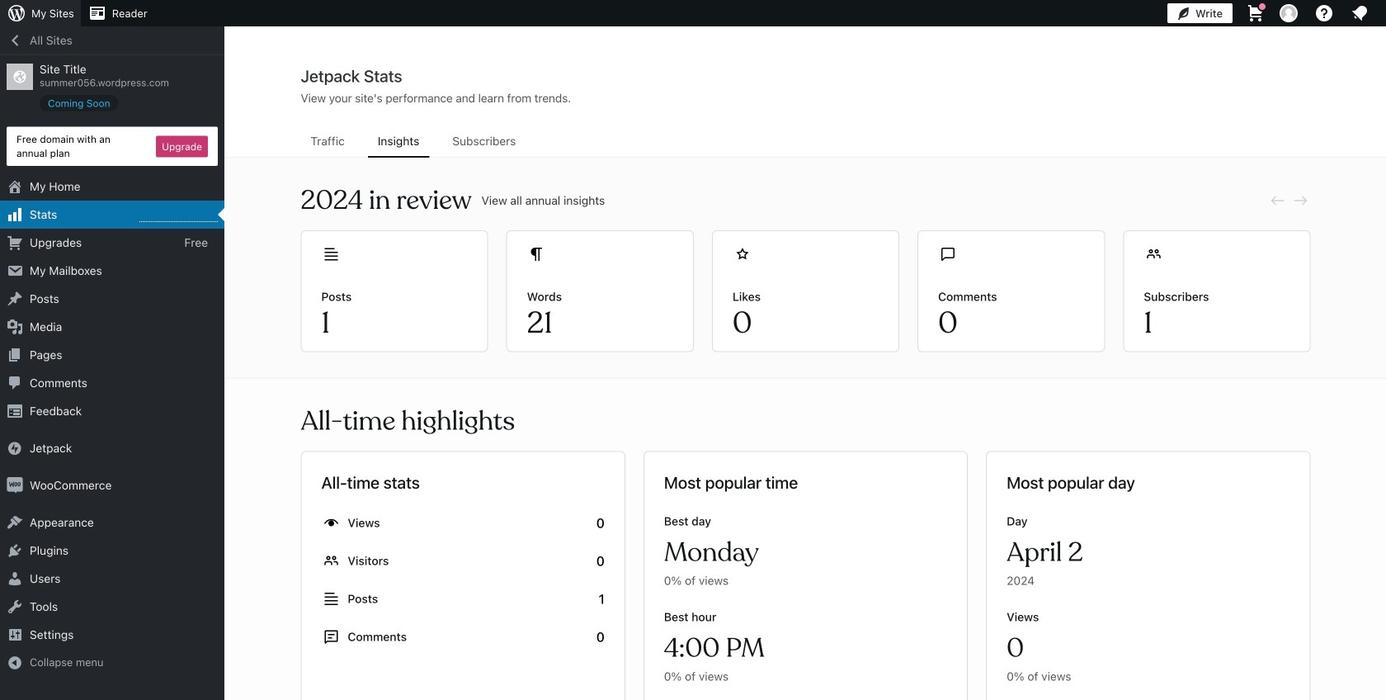 Task type: describe. For each thing, give the bounding box(es) containing it.
1 img image from the top
[[7, 440, 23, 457]]

manage your notifications image
[[1351, 3, 1370, 23]]

my shopping cart image
[[1247, 3, 1266, 23]]

highest hourly views 0 image
[[140, 211, 218, 222]]



Task type: locate. For each thing, give the bounding box(es) containing it.
my profile image
[[1280, 4, 1299, 22]]

main content
[[225, 65, 1387, 700]]

menu
[[301, 126, 1311, 158]]

img image
[[7, 440, 23, 457], [7, 477, 23, 494]]

1 vertical spatial img image
[[7, 477, 23, 494]]

help image
[[1315, 3, 1335, 23]]

2 img image from the top
[[7, 477, 23, 494]]

0 vertical spatial img image
[[7, 440, 23, 457]]



